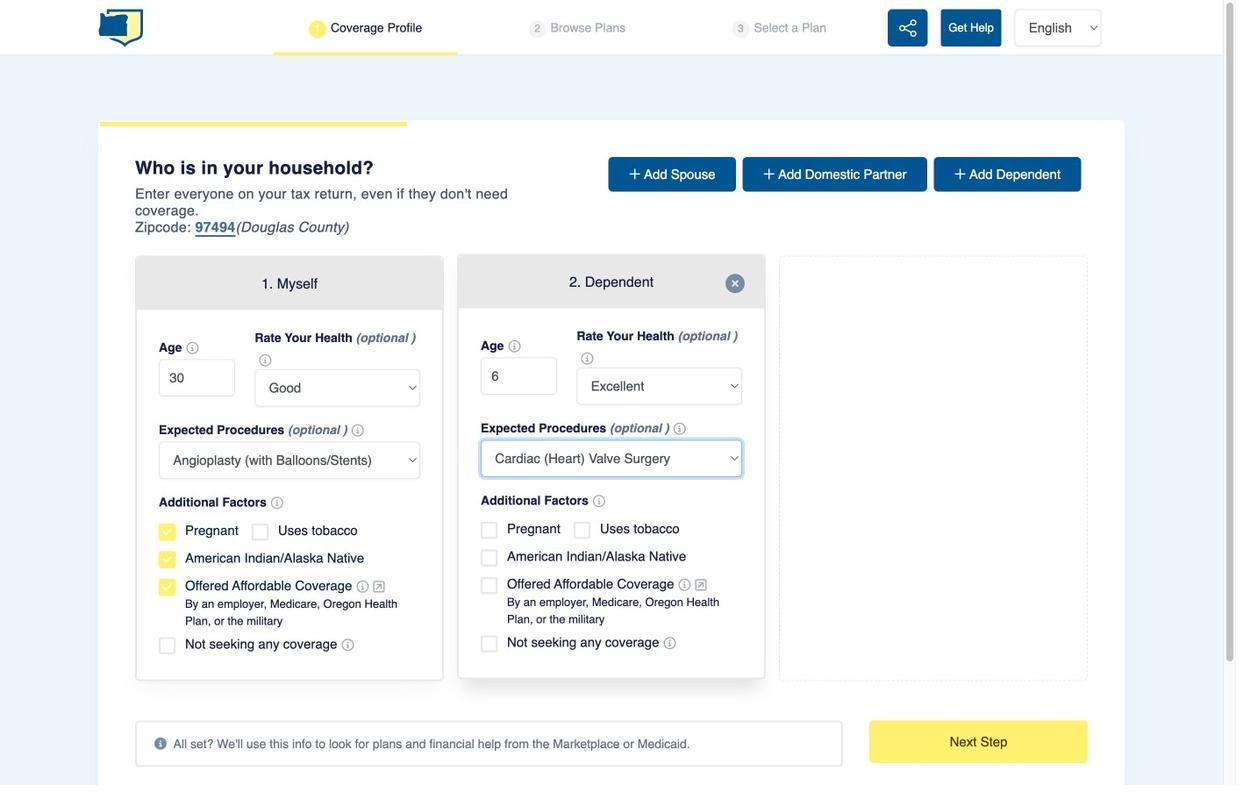 Task type: locate. For each thing, give the bounding box(es) containing it.
2 plus image from the left
[[763, 168, 778, 181]]

info circle image
[[259, 354, 271, 367], [674, 423, 686, 435], [593, 495, 605, 508], [271, 497, 283, 509], [679, 579, 691, 591], [664, 637, 676, 650], [342, 639, 354, 651]]

info circle image
[[508, 341, 521, 353], [186, 342, 199, 355], [581, 353, 593, 365], [352, 425, 364, 437], [357, 581, 369, 593], [154, 738, 173, 750]]

external link square image for ex. 32 text field
[[373, 580, 385, 594]]

1 horizontal spatial external link square image
[[695, 579, 707, 592]]

1 horizontal spatial plus image
[[763, 168, 778, 181]]

external link square image
[[695, 579, 707, 592], [373, 580, 385, 594]]

0 horizontal spatial plus image
[[629, 168, 644, 181]]

state logo image
[[98, 8, 143, 48]]

0 horizontal spatial external link square image
[[373, 580, 385, 594]]

plus image
[[629, 168, 644, 181], [763, 168, 778, 181]]

share image
[[899, 19, 917, 38]]



Task type: describe. For each thing, give the bounding box(es) containing it.
Ex. 32 text field
[[481, 358, 557, 395]]

1 plus image from the left
[[629, 168, 644, 181]]

external link square image for ex. 32 text box
[[695, 579, 707, 592]]

Ex. 32 text field
[[159, 359, 235, 397]]

times circle image
[[726, 274, 745, 293]]

plus image
[[955, 168, 970, 181]]



